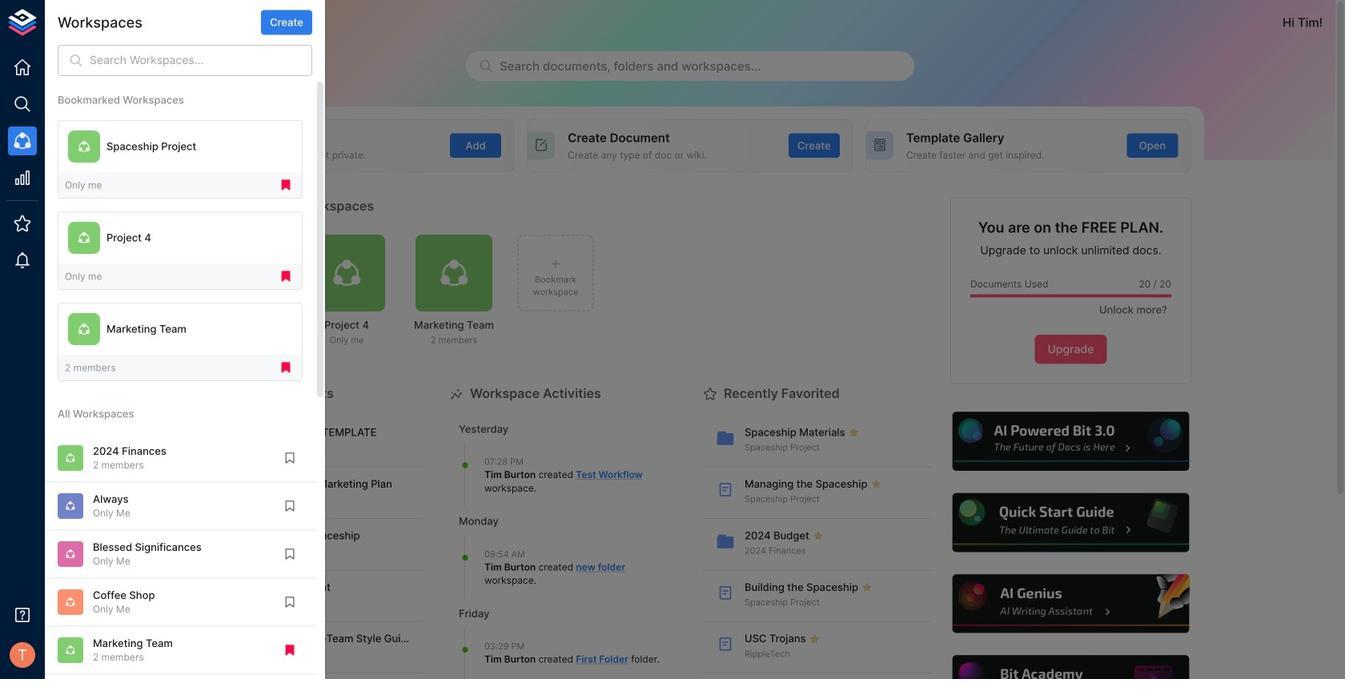 Task type: describe. For each thing, give the bounding box(es) containing it.
1 bookmark image from the top
[[283, 499, 297, 513]]



Task type: locate. For each thing, give the bounding box(es) containing it.
2 bookmark image from the top
[[283, 595, 297, 609]]

1 vertical spatial bookmark image
[[283, 547, 297, 561]]

0 vertical spatial bookmark image
[[283, 451, 297, 465]]

1 vertical spatial bookmark image
[[283, 595, 297, 609]]

remove bookmark image
[[279, 178, 293, 192], [279, 269, 293, 284], [279, 361, 293, 375], [283, 643, 297, 657]]

2 help image from the top
[[951, 491, 1192, 555]]

2 bookmark image from the top
[[283, 547, 297, 561]]

help image
[[951, 410, 1192, 473], [951, 491, 1192, 555], [951, 572, 1192, 636], [951, 653, 1192, 679]]

bookmark image
[[283, 451, 297, 465], [283, 547, 297, 561]]

3 help image from the top
[[951, 572, 1192, 636]]

1 help image from the top
[[951, 410, 1192, 473]]

bookmark image
[[283, 499, 297, 513], [283, 595, 297, 609]]

Search Workspaces... text field
[[90, 45, 312, 76]]

1 bookmark image from the top
[[283, 451, 297, 465]]

4 help image from the top
[[951, 653, 1192, 679]]

0 vertical spatial bookmark image
[[283, 499, 297, 513]]



Task type: vqa. For each thing, say whether or not it's contained in the screenshot.
third help image
yes



